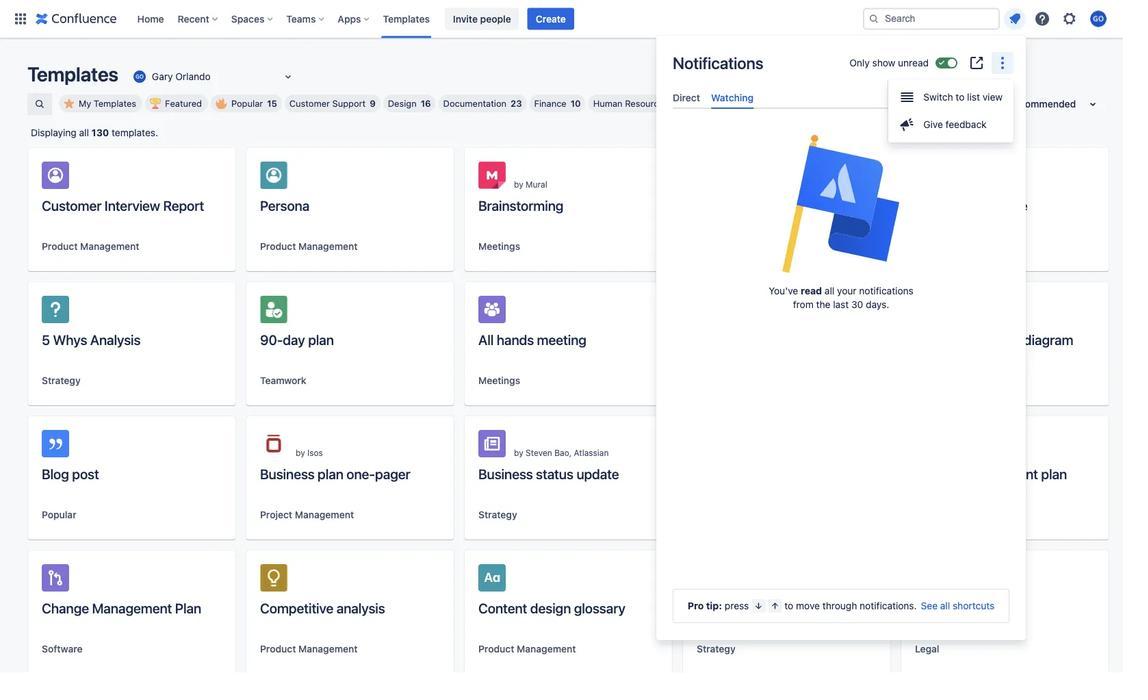 Task type: describe. For each thing, give the bounding box(es) containing it.
by isos
[[296, 448, 323, 458]]

apps button
[[334, 8, 375, 30]]

product for customer interview report
[[42, 241, 78, 252]]

customer support 9
[[290, 98, 376, 109]]

ls
[[927, 197, 941, 213]]

meetings for brainstorming
[[479, 241, 521, 252]]

human
[[594, 98, 623, 109]]

development
[[960, 466, 1039, 482]]

only
[[850, 57, 870, 68]]

meeting
[[537, 332, 587, 348]]

software
[[42, 644, 83, 655]]

orlando
[[176, 71, 211, 82]]

use button for business status update
[[625, 504, 659, 526]]

content for content strategy
[[697, 600, 746, 616]]

direct
[[673, 92, 701, 103]]

product management down design at the bottom of the page
[[479, 644, 576, 655]]

business status update
[[479, 466, 620, 482]]

management down design at the bottom of the page
[[517, 644, 576, 655]]

global element
[[8, 0, 861, 38]]

see all shortcuts
[[922, 600, 995, 612]]

shortcuts
[[953, 600, 995, 612]]

switch
[[924, 91, 954, 103]]

0 vertical spatial popular
[[232, 98, 263, 109]]

career development plan button
[[902, 416, 1110, 540]]

star all hands meeting image
[[640, 304, 656, 321]]

post
[[72, 466, 99, 482]]

5
[[42, 332, 50, 348]]

notification icon image
[[1008, 11, 1024, 27]]

legal button
[[916, 642, 940, 656]]

human resources 16
[[594, 98, 683, 109]]

0 horizontal spatial popular
[[42, 509, 76, 521]]

pager
[[375, 466, 411, 482]]

use for content strategy
[[852, 644, 869, 655]]

project management button
[[260, 508, 354, 522]]

create link
[[528, 8, 575, 30]]

plan for career development plan
[[1042, 466, 1068, 482]]

group containing switch to list view
[[889, 79, 1014, 142]]

see
[[922, 600, 938, 612]]

home
[[137, 13, 164, 24]]

project
[[260, 509, 293, 521]]

my templates
[[79, 98, 136, 109]]

management for business plan one-pager
[[295, 509, 354, 521]]

star brainstorming image
[[640, 170, 656, 186]]

atlassian inside by mike cannon-brookes, atlassian
[[733, 314, 768, 323]]

hands
[[497, 332, 534, 348]]

the
[[817, 299, 831, 310]]

my templates button
[[59, 95, 143, 112]]

notifications dialog
[[657, 36, 1027, 640]]

open notifications in a new tab image
[[969, 55, 986, 71]]

notifications.
[[860, 600, 918, 612]]

30
[[852, 299, 864, 310]]

my
[[79, 98, 91, 109]]

displaying all 130 templates.
[[31, 127, 158, 138]]

interview
[[105, 197, 160, 213]]

your
[[838, 285, 857, 297]]

by for business status update
[[514, 448, 524, 458]]

all hands meeting
[[479, 332, 587, 348]]

watching tab panel
[[668, 109, 1016, 121]]

use button for brainstorming
[[625, 236, 659, 258]]

you've
[[769, 285, 799, 297]]

spaces button
[[227, 8, 278, 30]]

recent
[[178, 13, 209, 24]]

resources
[[625, 98, 669, 109]]

use for all hands meeting
[[633, 375, 651, 386]]

templates.
[[112, 127, 158, 138]]

days.
[[867, 299, 890, 310]]

strategy button for business status update
[[479, 508, 518, 522]]

meetings button for brainstorming
[[479, 240, 521, 253]]

recommended
[[1009, 98, 1077, 110]]

aws architecture diagram button
[[902, 282, 1110, 405]]

star business status update image
[[640, 438, 656, 455]]

change
[[42, 600, 89, 616]]

templates inside global element
[[383, 13, 430, 24]]

by steven bao, atlassian
[[514, 448, 609, 458]]

legal for legal
[[916, 644, 940, 655]]

invite people
[[453, 13, 511, 24]]

all for displaying
[[79, 127, 89, 138]]

persona
[[260, 197, 310, 213]]

people
[[481, 13, 511, 24]]

update
[[577, 466, 620, 482]]

Search field
[[864, 8, 1001, 30]]

plan for 90-day plan
[[308, 332, 334, 348]]

product management button for persona
[[260, 240, 358, 253]]

brainstorming
[[479, 197, 564, 213]]

customer for customer interview report
[[42, 197, 102, 213]]

to move through notifications.
[[785, 600, 918, 612]]

appswitcher icon image
[[12, 11, 29, 27]]

tip:
[[707, 600, 723, 612]]

all your notifications from the last 30 days.
[[794, 285, 914, 310]]

read
[[801, 285, 823, 297]]

aws
[[916, 332, 945, 348]]

aws architecture diagram
[[916, 332, 1074, 348]]

8
[[757, 98, 763, 109]]

1 vertical spatial templates
[[27, 62, 118, 86]]

move
[[797, 600, 821, 612]]

documentation 23
[[444, 98, 522, 109]]

0 vertical spatial strategy button
[[42, 374, 81, 388]]

recent button
[[174, 8, 223, 30]]

status
[[536, 466, 574, 482]]

change management plan
[[42, 600, 201, 616]]

recommended button
[[1001, 93, 1110, 115]]

0 horizontal spatial atlassian
[[574, 448, 609, 458]]

management left 'plan'
[[92, 600, 172, 616]]

customer for customer support 9
[[290, 98, 330, 109]]

2 16 from the left
[[673, 98, 683, 109]]

use for business status update
[[633, 509, 651, 521]]

career
[[916, 466, 957, 482]]

support
[[333, 98, 366, 109]]

by mike cannon-brookes, atlassian button
[[684, 282, 891, 405]]

use button for content strategy
[[843, 638, 877, 660]]

last
[[834, 299, 849, 310]]

more image
[[995, 55, 1012, 71]]

4 ls retrospective button
[[902, 148, 1110, 271]]

open image
[[280, 68, 297, 85]]

star content design glossary image
[[640, 573, 656, 589]]

content for content design glossary
[[479, 600, 528, 616]]

by for business plan one-pager
[[296, 448, 305, 458]]

invite
[[453, 13, 478, 24]]

isos
[[308, 448, 323, 458]]

one-
[[347, 466, 375, 482]]

notifications
[[673, 53, 764, 73]]

list
[[968, 91, 981, 103]]

apps
[[338, 13, 361, 24]]



Task type: locate. For each thing, give the bounding box(es) containing it.
16 left it
[[673, 98, 683, 109]]

all inside the all your notifications from the last 30 days.
[[825, 285, 835, 297]]

meetings button down all
[[479, 374, 521, 388]]

use up star content design glossary image
[[633, 509, 651, 521]]

1 meetings button from the top
[[479, 240, 521, 253]]

1 16 from the left
[[421, 98, 431, 109]]

blog
[[42, 466, 69, 482]]

None text field
[[131, 70, 134, 84]]

2 horizontal spatial strategy
[[697, 644, 736, 655]]

2 vertical spatial strategy
[[697, 644, 736, 655]]

1 vertical spatial to
[[785, 600, 794, 612]]

1 horizontal spatial business
[[479, 466, 533, 482]]

diagram
[[1025, 332, 1074, 348]]

meetings button for all hands meeting
[[479, 374, 521, 388]]

product management button down persona
[[260, 240, 358, 253]]

2 horizontal spatial strategy button
[[697, 642, 736, 656]]

strategy for business status update
[[479, 509, 518, 521]]

1 horizontal spatial popular
[[232, 98, 263, 109]]

1 horizontal spatial to
[[956, 91, 965, 103]]

0 horizontal spatial legal
[[730, 98, 752, 109]]

give
[[924, 119, 944, 130]]

templates inside "button"
[[94, 98, 136, 109]]

2 vertical spatial strategy button
[[697, 642, 736, 656]]

legal
[[730, 98, 752, 109], [916, 644, 940, 655]]

product management
[[42, 241, 139, 252], [260, 241, 358, 252], [260, 644, 358, 655], [479, 644, 576, 655]]

1 horizontal spatial atlassian
[[733, 314, 768, 323]]

search image
[[869, 13, 880, 24]]

design
[[388, 98, 417, 109]]

meetings down all
[[479, 375, 521, 386]]

2 horizontal spatial all
[[941, 600, 951, 612]]

0 horizontal spatial 16
[[421, 98, 431, 109]]

retrospective
[[945, 197, 1028, 213]]

1 vertical spatial strategy button
[[479, 508, 518, 522]]

product management for customer interview report
[[42, 241, 139, 252]]

use button up star content design glossary image
[[625, 504, 659, 526]]

16 right the design
[[421, 98, 431, 109]]

product management button down design at the bottom of the page
[[479, 642, 576, 656]]

plan inside career development plan button
[[1042, 466, 1068, 482]]

software button
[[42, 642, 83, 656]]

tab list containing direct
[[668, 86, 1016, 109]]

career development plan
[[916, 466, 1068, 482]]

to right arrow up image
[[785, 600, 794, 612]]

report
[[163, 197, 204, 213]]

your profile and preferences image
[[1091, 11, 1108, 27]]

bao,
[[555, 448, 572, 458]]

by left the steven
[[514, 448, 524, 458]]

0 vertical spatial customer
[[290, 98, 330, 109]]

use button down to move through notifications.
[[843, 638, 877, 660]]

2 business from the left
[[479, 466, 533, 482]]

product management button for competitive analysis
[[260, 642, 358, 656]]

strategy button down whys at the left of page
[[42, 374, 81, 388]]

business down the steven
[[479, 466, 533, 482]]

architecture
[[948, 332, 1021, 348]]

more categories image
[[775, 98, 791, 114]]

1 vertical spatial all
[[825, 285, 835, 297]]

use
[[633, 241, 651, 252], [633, 375, 651, 386], [633, 509, 651, 521], [852, 644, 869, 655]]

plan right development
[[1042, 466, 1068, 482]]

2 content from the left
[[697, 600, 746, 616]]

create
[[536, 13, 566, 24]]

legal for legal 8
[[730, 98, 752, 109]]

legal left 8
[[730, 98, 752, 109]]

templates right my
[[94, 98, 136, 109]]

1 horizontal spatial content
[[697, 600, 746, 616]]

meetings
[[479, 241, 521, 252], [479, 375, 521, 386]]

competitive analysis
[[260, 600, 385, 616]]

mural
[[526, 179, 548, 189]]

popular
[[232, 98, 263, 109], [42, 509, 76, 521]]

1 meetings from the top
[[479, 241, 521, 252]]

arrow up image
[[770, 601, 781, 612]]

popular down the blog
[[42, 509, 76, 521]]

2 meetings button from the top
[[479, 374, 521, 388]]

1 horizontal spatial strategy button
[[479, 508, 518, 522]]

0 vertical spatial strategy
[[42, 375, 81, 386]]

18
[[708, 98, 718, 109]]

product management for persona
[[260, 241, 358, 252]]

0 vertical spatial meetings button
[[479, 240, 521, 253]]

1 vertical spatial legal
[[916, 644, 940, 655]]

documentation
[[444, 98, 507, 109]]

customer down "open" icon
[[290, 98, 330, 109]]

tab list
[[668, 86, 1016, 109]]

whys
[[53, 332, 87, 348]]

1 vertical spatial popular
[[42, 509, 76, 521]]

0 vertical spatial to
[[956, 91, 965, 103]]

management for competitive analysis
[[299, 644, 358, 655]]

use up star business status update icon
[[633, 375, 651, 386]]

confluence image
[[36, 11, 117, 27], [36, 11, 117, 27]]

legal 8
[[730, 98, 763, 109]]

0 horizontal spatial customer
[[42, 197, 102, 213]]

use button up star all hands meeting icon at the top of the page
[[625, 236, 659, 258]]

to inside button
[[956, 91, 965, 103]]

2 meetings from the top
[[479, 375, 521, 386]]

customer left interview
[[42, 197, 102, 213]]

plan
[[175, 600, 201, 616]]

teamwork
[[260, 375, 307, 386]]

strategy down whys at the left of page
[[42, 375, 81, 386]]

pro
[[688, 600, 704, 612]]

group
[[889, 79, 1014, 142]]

by left 'isos'
[[296, 448, 305, 458]]

give feedback
[[924, 119, 987, 130]]

product management button down customer interview report
[[42, 240, 139, 253]]

open search bar image
[[34, 99, 45, 110]]

0 horizontal spatial content
[[479, 600, 528, 616]]

23
[[511, 98, 522, 109]]

all for see
[[941, 600, 951, 612]]

product for persona
[[260, 241, 296, 252]]

all right see
[[941, 600, 951, 612]]

popular left 15
[[232, 98, 263, 109]]

banner containing home
[[0, 0, 1124, 38]]

by inside by mike cannon-brookes, atlassian
[[733, 304, 742, 314]]

only show unread
[[850, 57, 929, 68]]

use up star all hands meeting icon at the top of the page
[[633, 241, 651, 252]]

9
[[370, 98, 376, 109]]

1 content from the left
[[479, 600, 528, 616]]

tab list inside notifications dialog
[[668, 86, 1016, 109]]

to left list
[[956, 91, 965, 103]]

meetings down brainstorming
[[479, 241, 521, 252]]

strategy button down business status update
[[479, 508, 518, 522]]

management down persona
[[299, 241, 358, 252]]

settings icon image
[[1062, 11, 1079, 27]]

customer interview report
[[42, 197, 204, 213]]

product management button down competitive
[[260, 642, 358, 656]]

business for business plan one-pager
[[260, 466, 315, 482]]

bylaws
[[980, 600, 1023, 616]]

product for competitive analysis
[[260, 644, 296, 655]]

0 vertical spatial legal
[[730, 98, 752, 109]]

1 vertical spatial atlassian
[[574, 448, 609, 458]]

help icon image
[[1035, 11, 1051, 27]]

use button up star business status update icon
[[625, 370, 659, 392]]

1 vertical spatial strategy
[[479, 509, 518, 521]]

management down the competitive analysis
[[299, 644, 358, 655]]

product management down persona
[[260, 241, 358, 252]]

watching
[[712, 92, 754, 103]]

strategy button
[[42, 374, 81, 388], [479, 508, 518, 522], [697, 642, 736, 656]]

use down to move through notifications.
[[852, 644, 869, 655]]

use button for all hands meeting
[[625, 370, 659, 392]]

teams button
[[282, 8, 330, 30]]

1 vertical spatial customer
[[42, 197, 102, 213]]

teams
[[287, 13, 316, 24]]

day
[[283, 332, 305, 348]]

product management down competitive
[[260, 644, 358, 655]]

banner
[[0, 0, 1124, 38]]

1 vertical spatial meetings
[[479, 375, 521, 386]]

corporate bylaws
[[916, 600, 1023, 616]]

management for persona
[[299, 241, 358, 252]]

0 vertical spatial atlassian
[[733, 314, 768, 323]]

all left 130
[[79, 127, 89, 138]]

1 business from the left
[[260, 466, 315, 482]]

featured
[[165, 98, 202, 109]]

switch to list view
[[924, 91, 1003, 103]]

plan
[[308, 332, 334, 348], [318, 466, 344, 482], [1042, 466, 1068, 482]]

strategy for content strategy
[[697, 644, 736, 655]]

strategy down business status update
[[479, 509, 518, 521]]

analysis
[[337, 600, 385, 616]]

management down business plan one-pager
[[295, 509, 354, 521]]

templates right apps popup button
[[383, 13, 430, 24]]

meetings button down brainstorming
[[479, 240, 521, 253]]

management down customer interview report
[[80, 241, 139, 252]]

to inside notifications dialog
[[785, 600, 794, 612]]

0 horizontal spatial strategy
[[42, 375, 81, 386]]

management for customer interview report
[[80, 241, 139, 252]]

business for business status update
[[479, 466, 533, 482]]

popular button
[[42, 508, 76, 522]]

glossary
[[574, 600, 626, 616]]

1 horizontal spatial customer
[[290, 98, 330, 109]]

by for brainstorming
[[514, 179, 524, 189]]

1 horizontal spatial all
[[825, 285, 835, 297]]

0 vertical spatial templates
[[383, 13, 430, 24]]

strategy down tip:
[[697, 644, 736, 655]]

mike
[[745, 304, 763, 314]]

product management down customer interview report
[[42, 241, 139, 252]]

business down by isos
[[260, 466, 315, 482]]

arrow down image
[[754, 601, 765, 612]]

all up the
[[825, 285, 835, 297]]

management inside button
[[295, 509, 354, 521]]

unread
[[899, 57, 929, 68]]

by left mike
[[733, 304, 742, 314]]

0 horizontal spatial all
[[79, 127, 89, 138]]

content strategy
[[697, 600, 799, 616]]

finance
[[535, 98, 567, 109]]

1 horizontal spatial 16
[[673, 98, 683, 109]]

by left mural
[[514, 179, 524, 189]]

templates link
[[379, 8, 434, 30]]

4
[[916, 197, 924, 213]]

1 vertical spatial meetings button
[[479, 374, 521, 388]]

90-
[[260, 332, 283, 348]]

product management for competitive analysis
[[260, 644, 358, 655]]

0 horizontal spatial strategy button
[[42, 374, 81, 388]]

brookes,
[[799, 304, 832, 314]]

1 horizontal spatial legal
[[916, 644, 940, 655]]

0 vertical spatial all
[[79, 127, 89, 138]]

spaces
[[231, 13, 265, 24]]

see all shortcuts button
[[922, 599, 995, 613]]

2 vertical spatial all
[[941, 600, 951, 612]]

view
[[983, 91, 1003, 103]]

2 vertical spatial templates
[[94, 98, 136, 109]]

analysis
[[90, 332, 141, 348]]

all inside see all shortcuts button
[[941, 600, 951, 612]]

by
[[514, 179, 524, 189], [733, 304, 742, 314], [296, 448, 305, 458], [514, 448, 524, 458]]

project management
[[260, 509, 354, 521]]

use for brainstorming
[[633, 241, 651, 252]]

feedback
[[946, 119, 987, 130]]

0 horizontal spatial business
[[260, 466, 315, 482]]

plan right day
[[308, 332, 334, 348]]

meetings for all hands meeting
[[479, 375, 521, 386]]

16
[[421, 98, 431, 109], [673, 98, 683, 109]]

plan down 'isos'
[[318, 466, 344, 482]]

corporate
[[916, 600, 977, 616]]

design 16
[[388, 98, 431, 109]]

0 horizontal spatial to
[[785, 600, 794, 612]]

home link
[[133, 8, 168, 30]]

0 vertical spatial meetings
[[479, 241, 521, 252]]

templates up my
[[27, 62, 118, 86]]

teamwork button
[[260, 374, 307, 388]]

give feedback button
[[889, 111, 1014, 138]]

templates
[[383, 13, 430, 24], [27, 62, 118, 86], [94, 98, 136, 109]]

invite people button
[[445, 8, 520, 30]]

pro tip: press
[[688, 600, 750, 612]]

1 horizontal spatial strategy
[[479, 509, 518, 521]]

legal down see
[[916, 644, 940, 655]]

blog post
[[42, 466, 99, 482]]

strategy button for content strategy
[[697, 642, 736, 656]]

130
[[92, 127, 109, 138]]

customer
[[290, 98, 330, 109], [42, 197, 102, 213]]

product management button for customer interview report
[[42, 240, 139, 253]]

business
[[260, 466, 315, 482], [479, 466, 533, 482]]

strategy button down tip:
[[697, 642, 736, 656]]



Task type: vqa. For each thing, say whether or not it's contained in the screenshot.


